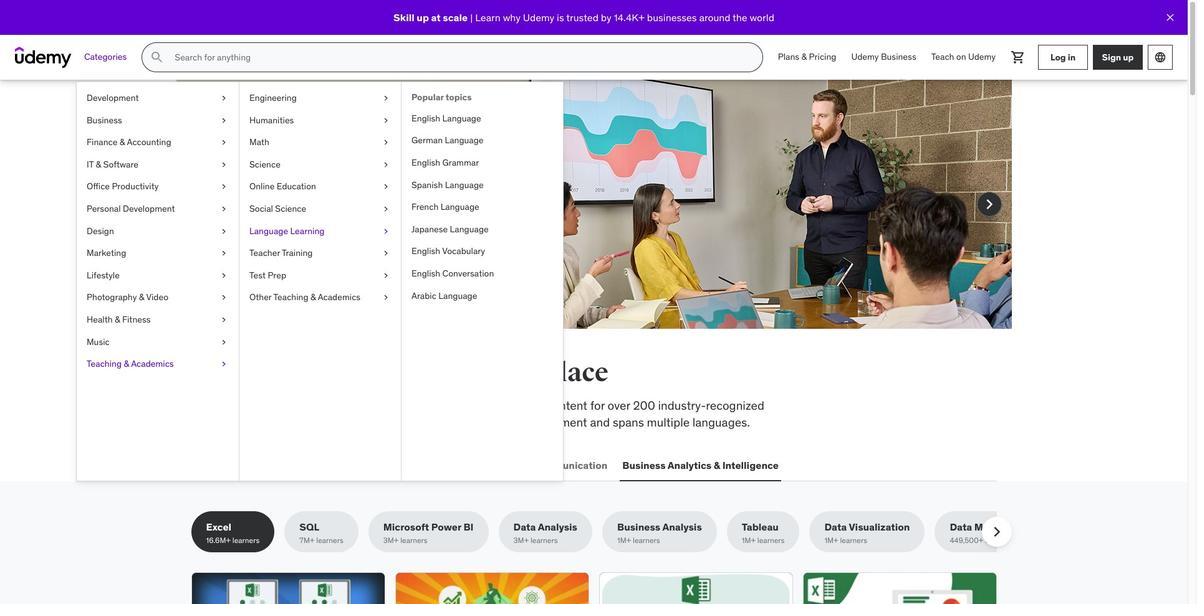 Task type: vqa. For each thing, say whether or not it's contained in the screenshot.


Task type: locate. For each thing, give the bounding box(es) containing it.
place
[[543, 357, 609, 389]]

language down grammar on the left
[[445, 179, 484, 191]]

udemy up language learning
[[261, 207, 299, 222]]

2 analysis from the left
[[663, 521, 702, 534]]

1 vertical spatial skills
[[337, 399, 364, 413]]

video
[[146, 292, 168, 303]]

xsmall image for business
[[219, 114, 229, 127]]

test prep link
[[239, 265, 401, 287]]

16.6m+
[[206, 537, 231, 546]]

academics down test prep link
[[318, 292, 361, 303]]

language down topics
[[443, 113, 481, 124]]

online education
[[249, 181, 316, 192]]

language up vocabulary
[[450, 224, 489, 235]]

xsmall image inside test prep link
[[381, 270, 391, 282]]

covering
[[191, 399, 239, 413]]

1 vertical spatial academics
[[131, 359, 174, 370]]

analysis
[[538, 521, 578, 534], [663, 521, 702, 534]]

english conversation
[[412, 268, 494, 279]]

french language
[[412, 202, 479, 213]]

business inside business analytics & intelligence button
[[623, 459, 666, 472]]

1 vertical spatial the
[[233, 357, 273, 389]]

2 vertical spatial development
[[217, 459, 281, 472]]

japanese language link
[[402, 219, 563, 241]]

topics,
[[430, 399, 466, 413]]

1 horizontal spatial the
[[733, 11, 748, 24]]

data for data visualization
[[825, 521, 847, 534]]

3 data from the left
[[950, 521, 972, 534]]

2 3m+ from the left
[[514, 537, 529, 546]]

& down music link at the bottom of page
[[124, 359, 129, 370]]

teams
[[329, 159, 390, 185]]

1 data from the left
[[514, 521, 536, 534]]

web development button
[[191, 451, 284, 481]]

business for business
[[87, 114, 122, 126]]

1 vertical spatial to
[[366, 399, 377, 413]]

1 horizontal spatial up
[[1123, 52, 1134, 63]]

1 horizontal spatial 1m+
[[742, 537, 756, 546]]

0 horizontal spatial the
[[233, 357, 273, 389]]

teaching down the prep
[[273, 292, 308, 303]]

0 horizontal spatial 3m+
[[383, 537, 399, 546]]

business analytics & intelligence
[[623, 459, 779, 472]]

academics down music link at the bottom of page
[[131, 359, 174, 370]]

udemy right the on
[[968, 51, 996, 62]]

1 horizontal spatial analysis
[[663, 521, 702, 534]]

carousel element
[[176, 80, 1012, 359]]

3 1m+ from the left
[[825, 537, 839, 546]]

learners inside excel 16.6m+ learners
[[232, 537, 260, 546]]

1 horizontal spatial teaching
[[273, 292, 308, 303]]

spanish
[[412, 179, 443, 191]]

sql 7m+ learners
[[300, 521, 343, 546]]

excel 16.6m+ learners
[[206, 521, 260, 546]]

3m+
[[383, 537, 399, 546], [514, 537, 529, 546]]

all
[[191, 357, 228, 389]]

social
[[249, 203, 273, 215]]

4 learners from the left
[[531, 537, 558, 546]]

1m+ inside business analysis 1m+ learners
[[617, 537, 631, 546]]

1 horizontal spatial 3m+
[[514, 537, 529, 546]]

need
[[399, 357, 460, 389]]

teaching down music
[[87, 359, 122, 370]]

up left the at
[[417, 11, 429, 24]]

german language
[[412, 135, 484, 146]]

learners inside tableau 1m+ learners
[[758, 537, 785, 546]]

0 vertical spatial in
[[1068, 52, 1076, 63]]

it & software link
[[77, 154, 239, 176]]

1 3m+ from the left
[[383, 537, 399, 546]]

learn
[[454, 190, 480, 205]]

& left video
[[139, 292, 144, 303]]

2 horizontal spatial 1m+
[[825, 537, 839, 546]]

spanish language
[[412, 179, 484, 191]]

& right it
[[96, 159, 101, 170]]

xsmall image inside office productivity link
[[219, 181, 229, 193]]

xsmall image inside health & fitness link
[[219, 314, 229, 327]]

teach on udemy link
[[924, 42, 1003, 72]]

business inside business link
[[87, 114, 122, 126]]

categories button
[[77, 42, 134, 72]]

plans
[[778, 51, 800, 62]]

xsmall image inside design link
[[219, 225, 229, 238]]

1 horizontal spatial academics
[[318, 292, 361, 303]]

1 vertical spatial up
[[1123, 52, 1134, 63]]

categories
[[84, 51, 127, 62]]

by
[[601, 11, 612, 24]]

7m+
[[300, 537, 315, 546]]

xsmall image inside business link
[[219, 114, 229, 127]]

1 vertical spatial development
[[123, 203, 175, 215]]

language for japanese language
[[450, 224, 489, 235]]

1 vertical spatial in
[[464, 357, 489, 389]]

development link
[[77, 87, 239, 110]]

analysis for data analysis
[[538, 521, 578, 534]]

& right plans at right
[[802, 51, 807, 62]]

the up critical
[[233, 357, 273, 389]]

build ready-for- anything teams see why leading organizations choose to learn with udemy business.
[[236, 134, 480, 222]]

3 english from the top
[[412, 246, 440, 257]]

english for english vocabulary
[[412, 246, 440, 257]]

xsmall image inside humanities link
[[381, 114, 391, 127]]

data up 449,500+
[[950, 521, 972, 534]]

spanish language link
[[402, 174, 563, 197]]

prep
[[520, 399, 544, 413]]

xsmall image for personal development
[[219, 203, 229, 216]]

1 1m+ from the left
[[617, 537, 631, 546]]

xsmall image for photography & video
[[219, 292, 229, 304]]

development inside button
[[217, 459, 281, 472]]

2 english from the top
[[412, 157, 440, 168]]

language learning link
[[239, 221, 401, 243]]

3 learners from the left
[[400, 537, 428, 546]]

data right bi
[[514, 521, 536, 534]]

close image
[[1164, 11, 1177, 24]]

language down english conversation
[[439, 290, 477, 302]]

1 horizontal spatial why
[[503, 11, 521, 24]]

& right finance
[[120, 137, 125, 148]]

3m+ inside data analysis 3m+ learners
[[514, 537, 529, 546]]

xsmall image inside language learning link
[[381, 225, 391, 238]]

xsmall image inside science link
[[381, 159, 391, 171]]

2 learners from the left
[[316, 537, 343, 546]]

skills inside covering critical workplace skills to technical topics, including prep content for over 200 industry-recognized certifications, our catalog supports well-rounded professional development and spans multiple languages.
[[337, 399, 364, 413]]

you
[[350, 357, 395, 389]]

1 vertical spatial why
[[259, 190, 280, 205]]

& right analytics
[[714, 459, 720, 472]]

to left the learn
[[440, 190, 451, 205]]

pricing
[[809, 51, 837, 62]]

7 learners from the left
[[840, 537, 867, 546]]

xsmall image for engineering
[[381, 92, 391, 105]]

development for personal
[[123, 203, 175, 215]]

data inside "data visualization 1m+ learners"
[[825, 521, 847, 534]]

engineering
[[249, 92, 297, 104]]

science up online
[[249, 159, 281, 170]]

xsmall image
[[381, 92, 391, 105], [381, 114, 391, 127], [381, 137, 391, 149], [219, 159, 229, 171], [381, 159, 391, 171], [219, 181, 229, 193], [381, 181, 391, 193], [219, 203, 229, 216], [381, 203, 391, 216], [381, 225, 391, 238], [219, 248, 229, 260], [219, 270, 229, 282], [219, 292, 229, 304], [219, 314, 229, 327], [219, 359, 229, 371]]

arabic language
[[412, 290, 477, 302]]

xsmall image inside the lifestyle link
[[219, 270, 229, 282]]

0 vertical spatial skills
[[277, 357, 345, 389]]

the left "world"
[[733, 11, 748, 24]]

0 vertical spatial why
[[503, 11, 521, 24]]

language up grammar on the left
[[445, 135, 484, 146]]

4 english from the top
[[412, 268, 440, 279]]

&
[[802, 51, 807, 62], [120, 137, 125, 148], [96, 159, 101, 170], [139, 292, 144, 303], [311, 292, 316, 303], [115, 314, 120, 326], [124, 359, 129, 370], [714, 459, 720, 472]]

up
[[417, 11, 429, 24], [1123, 52, 1134, 63]]

why inside build ready-for- anything teams see why leading organizations choose to learn with udemy business.
[[259, 190, 280, 205]]

1 learners from the left
[[232, 537, 260, 546]]

sign up link
[[1093, 45, 1143, 70]]

design
[[87, 225, 114, 237]]

xsmall image inside music link
[[219, 336, 229, 349]]

in
[[1068, 52, 1076, 63], [464, 357, 489, 389]]

other teaching & academics link
[[239, 287, 401, 309]]

2 data from the left
[[825, 521, 847, 534]]

data left visualization
[[825, 521, 847, 534]]

learners
[[232, 537, 260, 546], [316, 537, 343, 546], [400, 537, 428, 546], [531, 537, 558, 546], [633, 537, 660, 546], [758, 537, 785, 546], [840, 537, 867, 546], [985, 537, 1013, 546]]

development down office productivity link
[[123, 203, 175, 215]]

english down japanese
[[412, 246, 440, 257]]

tableau 1m+ learners
[[742, 521, 785, 546]]

8 learners from the left
[[985, 537, 1013, 546]]

why right see
[[259, 190, 280, 205]]

1 vertical spatial teaching
[[87, 359, 122, 370]]

xsmall image
[[219, 92, 229, 105], [219, 114, 229, 127], [219, 137, 229, 149], [219, 225, 229, 238], [381, 248, 391, 260], [381, 270, 391, 282], [381, 292, 391, 304], [219, 336, 229, 349]]

0 horizontal spatial 1m+
[[617, 537, 631, 546]]

xsmall image for it & software
[[219, 159, 229, 171]]

& for academics
[[124, 359, 129, 370]]

demo
[[293, 241, 320, 254]]

development right the web
[[217, 459, 281, 472]]

health
[[87, 314, 113, 326]]

1 horizontal spatial data
[[825, 521, 847, 534]]

xsmall image for finance & accounting
[[219, 137, 229, 149]]

xsmall image inside teacher training link
[[381, 248, 391, 260]]

in right 'log'
[[1068, 52, 1076, 63]]

learners inside business analysis 1m+ learners
[[633, 537, 660, 546]]

xsmall image inside photography & video link
[[219, 292, 229, 304]]

xsmall image for development
[[219, 92, 229, 105]]

web
[[194, 459, 215, 472]]

english conversation link
[[402, 263, 563, 285]]

modeling
[[975, 521, 1019, 534]]

1 english from the top
[[412, 113, 440, 124]]

development for web
[[217, 459, 281, 472]]

learn
[[475, 11, 501, 24]]

development down categories dropdown button
[[87, 92, 139, 104]]

1 vertical spatial science
[[275, 203, 306, 215]]

0 horizontal spatial analysis
[[538, 521, 578, 534]]

0 horizontal spatial why
[[259, 190, 280, 205]]

xsmall image inside finance & accounting link
[[219, 137, 229, 149]]

0 vertical spatial to
[[440, 190, 451, 205]]

2 1m+ from the left
[[742, 537, 756, 546]]

development
[[87, 92, 139, 104], [123, 203, 175, 215], [217, 459, 281, 472]]

analysis inside data analysis 3m+ learners
[[538, 521, 578, 534]]

leadership button
[[384, 451, 442, 481]]

teaching & academics
[[87, 359, 174, 370]]

why right learn
[[503, 11, 521, 24]]

xsmall image for test prep
[[381, 270, 391, 282]]

1m+ inside tableau 1m+ learners
[[742, 537, 756, 546]]

business analysis 1m+ learners
[[617, 521, 702, 546]]

0 horizontal spatial in
[[464, 357, 489, 389]]

xsmall image inside the it & software link
[[219, 159, 229, 171]]

0 vertical spatial up
[[417, 11, 429, 24]]

engineering link
[[239, 87, 401, 110]]

communication button
[[530, 451, 610, 481]]

language learning element
[[401, 82, 563, 481]]

0 horizontal spatial data
[[514, 521, 536, 534]]

english up the arabic
[[412, 268, 440, 279]]

teaching
[[273, 292, 308, 303], [87, 359, 122, 370]]

5 learners from the left
[[633, 537, 660, 546]]

language learning
[[249, 225, 325, 237]]

science up language learning
[[275, 203, 306, 215]]

data inside data modeling 449,500+ learners
[[950, 521, 972, 534]]

to
[[440, 190, 451, 205], [366, 399, 377, 413]]

udemy left the is
[[523, 11, 555, 24]]

data for data analysis
[[514, 521, 536, 534]]

1m+ inside "data visualization 1m+ learners"
[[825, 537, 839, 546]]

photography
[[87, 292, 137, 303]]

why
[[503, 11, 521, 24], [259, 190, 280, 205]]

test prep
[[249, 270, 286, 281]]

xsmall image inside social science link
[[381, 203, 391, 216]]

xsmall image inside other teaching & academics link
[[381, 292, 391, 304]]

english down popular
[[412, 113, 440, 124]]

6 learners from the left
[[758, 537, 785, 546]]

analytics
[[668, 459, 712, 472]]

up right sign
[[1123, 52, 1134, 63]]

data inside data analysis 3m+ learners
[[514, 521, 536, 534]]

including
[[468, 399, 517, 413]]

at
[[431, 11, 441, 24]]

english down german
[[412, 157, 440, 168]]

excel
[[206, 521, 231, 534]]

it
[[87, 159, 94, 170]]

learners inside data modeling 449,500+ learners
[[985, 537, 1013, 546]]

xsmall image inside teaching & academics link
[[219, 359, 229, 371]]

learners inside microsoft power bi 3m+ learners
[[400, 537, 428, 546]]

business inside business analysis 1m+ learners
[[617, 521, 661, 534]]

xsmall image inside online education link
[[381, 181, 391, 193]]

1 analysis from the left
[[538, 521, 578, 534]]

language
[[443, 113, 481, 124], [445, 135, 484, 146], [445, 179, 484, 191], [441, 202, 479, 213], [450, 224, 489, 235], [249, 225, 288, 237], [439, 290, 477, 302]]

2 horizontal spatial data
[[950, 521, 972, 534]]

xsmall image inside "engineering" link
[[381, 92, 391, 105]]

0 horizontal spatial up
[[417, 11, 429, 24]]

is
[[557, 11, 564, 24]]

0 vertical spatial teaching
[[273, 292, 308, 303]]

personal development link
[[77, 198, 239, 221]]

french language link
[[402, 197, 563, 219]]

in up including
[[464, 357, 489, 389]]

to up supports
[[366, 399, 377, 413]]

xsmall image inside the development link
[[219, 92, 229, 105]]

up for skill
[[417, 11, 429, 24]]

0 horizontal spatial to
[[366, 399, 377, 413]]

english vocabulary link
[[402, 241, 563, 263]]

data for data modeling
[[950, 521, 972, 534]]

0 vertical spatial the
[[733, 11, 748, 24]]

choose a language image
[[1154, 51, 1167, 64]]

music
[[87, 336, 110, 348]]

skills up supports
[[337, 399, 364, 413]]

& right the health
[[115, 314, 120, 326]]

xsmall image inside math link
[[381, 137, 391, 149]]

1 horizontal spatial to
[[440, 190, 451, 205]]

skills up "workplace"
[[277, 357, 345, 389]]

recognized
[[706, 399, 765, 413]]

communication
[[532, 459, 608, 472]]

technical
[[380, 399, 428, 413]]

english
[[412, 113, 440, 124], [412, 157, 440, 168], [412, 246, 440, 257], [412, 268, 440, 279]]

xsmall image inside marketing link
[[219, 248, 229, 260]]

analysis inside business analysis 1m+ learners
[[663, 521, 702, 534]]

language up the japanese language
[[441, 202, 479, 213]]

finance
[[87, 137, 118, 148]]

office productivity
[[87, 181, 159, 192]]

xsmall image inside "personal development" link
[[219, 203, 229, 216]]

other teaching & academics
[[249, 292, 361, 303]]



Task type: describe. For each thing, give the bounding box(es) containing it.
office
[[87, 181, 110, 192]]

& for fitness
[[115, 314, 120, 326]]

leading
[[283, 190, 322, 205]]

personal development
[[87, 203, 175, 215]]

learners inside data analysis 3m+ learners
[[531, 537, 558, 546]]

english for english conversation
[[412, 268, 440, 279]]

trusted
[[566, 11, 599, 24]]

topic filters element
[[191, 512, 1034, 553]]

language for french language
[[441, 202, 479, 213]]

photography & video link
[[77, 287, 239, 309]]

& inside button
[[714, 459, 720, 472]]

business for business analytics & intelligence
[[623, 459, 666, 472]]

why for anything
[[259, 190, 280, 205]]

teacher training
[[249, 248, 313, 259]]

xsmall image for math
[[381, 137, 391, 149]]

request a demo link
[[236, 233, 328, 263]]

xsmall image for office productivity
[[219, 181, 229, 193]]

submit search image
[[150, 50, 165, 65]]

analysis for business analysis
[[663, 521, 702, 534]]

anything
[[236, 159, 325, 185]]

1 horizontal spatial in
[[1068, 52, 1076, 63]]

plans & pricing
[[778, 51, 837, 62]]

math link
[[239, 132, 401, 154]]

xsmall image for lifestyle
[[219, 270, 229, 282]]

business analytics & intelligence button
[[620, 451, 781, 481]]

one
[[493, 357, 538, 389]]

xsmall image for design
[[219, 225, 229, 238]]

up for sign
[[1123, 52, 1134, 63]]

office productivity link
[[77, 176, 239, 198]]

our
[[266, 415, 283, 430]]

languages.
[[693, 415, 750, 430]]

vocabulary
[[442, 246, 485, 257]]

0 horizontal spatial academics
[[131, 359, 174, 370]]

english language link
[[402, 108, 563, 130]]

xsmall image for marketing
[[219, 248, 229, 260]]

for-
[[358, 134, 394, 160]]

english vocabulary
[[412, 246, 485, 257]]

xsmall image for teaching & academics
[[219, 359, 229, 371]]

fitness
[[122, 314, 151, 326]]

& for software
[[96, 159, 101, 170]]

plans & pricing link
[[771, 42, 844, 72]]

teach
[[932, 51, 954, 62]]

0 vertical spatial academics
[[318, 292, 361, 303]]

covering critical workplace skills to technical topics, including prep content for over 200 industry-recognized certifications, our catalog supports well-rounded professional development and spans multiple languages.
[[191, 399, 765, 430]]

xsmall image for language learning
[[381, 225, 391, 238]]

scale
[[443, 11, 468, 24]]

learning
[[290, 225, 325, 237]]

critical
[[241, 399, 277, 413]]

health & fitness link
[[77, 309, 239, 331]]

choose
[[399, 190, 437, 205]]

popular
[[412, 92, 444, 103]]

a
[[285, 241, 291, 254]]

language for english language
[[443, 113, 481, 124]]

finance & accounting
[[87, 137, 171, 148]]

power
[[431, 521, 461, 534]]

conversation
[[443, 268, 494, 279]]

next image
[[979, 195, 999, 215]]

german
[[412, 135, 443, 146]]

1m+ for data visualization
[[825, 537, 839, 546]]

to inside build ready-for- anything teams see why leading organizations choose to learn with udemy business.
[[440, 190, 451, 205]]

marketing
[[87, 248, 126, 259]]

sign
[[1102, 52, 1121, 63]]

content
[[547, 399, 588, 413]]

Search for anything text field
[[172, 47, 748, 68]]

business for business analysis 1m+ learners
[[617, 521, 661, 534]]

language for spanish language
[[445, 179, 484, 191]]

lifestyle link
[[77, 265, 239, 287]]

udemy image
[[15, 47, 72, 68]]

& for pricing
[[802, 51, 807, 62]]

software
[[103, 159, 138, 170]]

xsmall image for other teaching & academics
[[381, 292, 391, 304]]

udemy right "pricing"
[[852, 51, 879, 62]]

other
[[249, 292, 272, 303]]

intelligence
[[723, 459, 779, 472]]

xsmall image for science
[[381, 159, 391, 171]]

english for english grammar
[[412, 157, 440, 168]]

0 vertical spatial science
[[249, 159, 281, 170]]

200
[[633, 399, 655, 413]]

for
[[590, 399, 605, 413]]

health & fitness
[[87, 314, 151, 326]]

& for video
[[139, 292, 144, 303]]

3m+ inside microsoft power bi 3m+ learners
[[383, 537, 399, 546]]

humanities link
[[239, 110, 401, 132]]

online
[[249, 181, 275, 192]]

0 vertical spatial development
[[87, 92, 139, 104]]

next image
[[987, 523, 1007, 543]]

shopping cart with 0 items image
[[1011, 50, 1026, 65]]

well-
[[378, 415, 404, 430]]

to inside covering critical workplace skills to technical topics, including prep content for over 200 industry-recognized certifications, our catalog supports well-rounded professional development and spans multiple languages.
[[366, 399, 377, 413]]

teach on udemy
[[932, 51, 996, 62]]

xsmall image for online education
[[381, 181, 391, 193]]

business inside udemy business link
[[881, 51, 917, 62]]

french
[[412, 202, 439, 213]]

math
[[249, 137, 269, 148]]

english language
[[412, 113, 481, 124]]

language for arabic language
[[439, 290, 477, 302]]

arabic language link
[[402, 285, 563, 308]]

leadership
[[387, 459, 440, 472]]

all the skills you need in one place
[[191, 357, 609, 389]]

data modeling 449,500+ learners
[[950, 521, 1019, 546]]

log
[[1051, 52, 1066, 63]]

udemy inside build ready-for- anything teams see why leading organizations choose to learn with udemy business.
[[261, 207, 299, 222]]

1m+ for business analysis
[[617, 537, 631, 546]]

teaching & academics link
[[77, 354, 239, 376]]

0 horizontal spatial teaching
[[87, 359, 122, 370]]

& down test prep link
[[311, 292, 316, 303]]

development
[[518, 415, 587, 430]]

finance & accounting link
[[77, 132, 239, 154]]

business.
[[302, 207, 352, 222]]

language up request
[[249, 225, 288, 237]]

request a demo
[[244, 241, 320, 254]]

see
[[236, 190, 257, 205]]

organizations
[[325, 190, 396, 205]]

learners inside 'sql 7m+ learners'
[[316, 537, 343, 546]]

science link
[[239, 154, 401, 176]]

professional
[[451, 415, 515, 430]]

industry-
[[658, 399, 706, 413]]

social science link
[[239, 198, 401, 221]]

language for german language
[[445, 135, 484, 146]]

xsmall image for music
[[219, 336, 229, 349]]

learners inside "data visualization 1m+ learners"
[[840, 537, 867, 546]]

skill
[[394, 11, 415, 24]]

xsmall image for health & fitness
[[219, 314, 229, 327]]

xsmall image for social science
[[381, 203, 391, 216]]

sign up
[[1102, 52, 1134, 63]]

personal
[[87, 203, 121, 215]]

accounting
[[127, 137, 171, 148]]

on
[[957, 51, 966, 62]]

ready-
[[295, 134, 358, 160]]

multiple
[[647, 415, 690, 430]]

microsoft power bi 3m+ learners
[[383, 521, 474, 546]]

why for scale
[[503, 11, 521, 24]]

english for english language
[[412, 113, 440, 124]]

productivity
[[112, 181, 159, 192]]

xsmall image for humanities
[[381, 114, 391, 127]]

topics
[[446, 92, 472, 103]]

xsmall image for teacher training
[[381, 248, 391, 260]]

& for accounting
[[120, 137, 125, 148]]

photography & video
[[87, 292, 168, 303]]



